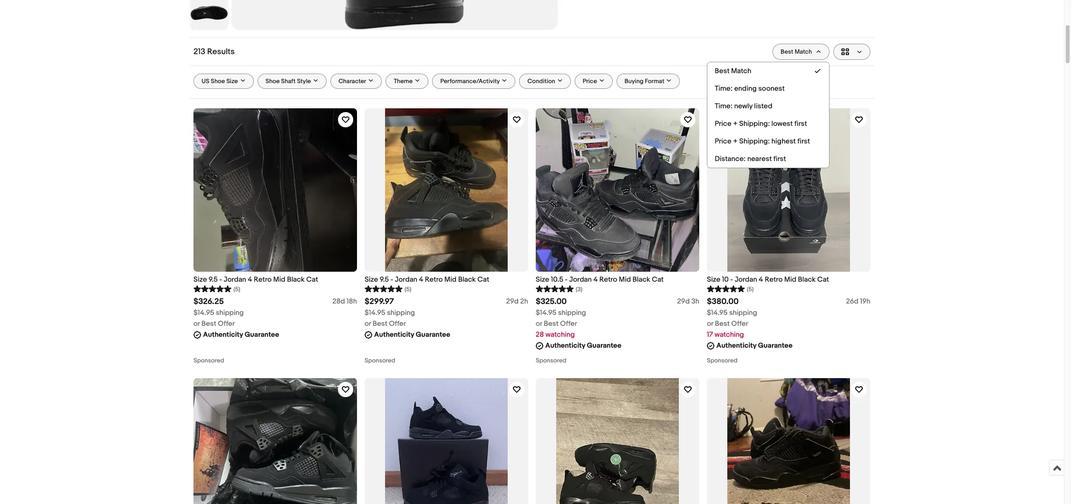 Task type: locate. For each thing, give the bounding box(es) containing it.
1 size 9.5 - jordan 4 retro mid black cat from the left
[[194, 275, 318, 284]]

29d for 29d 3h
[[677, 297, 690, 306]]

(5) up $299.97 $14.95 shipping or best offer authenticity guarantee
[[405, 286, 412, 293]]

zoom
[[399, 10, 415, 19]]

1 retro from the left
[[254, 275, 272, 284]]

1 vertical spatial +
[[733, 137, 738, 146]]

shipping for $326.25
[[216, 309, 244, 318]]

- up $326.25
[[219, 275, 222, 284]]

offer inside $326.25 $14.95 shipping or best offer authenticity guarantee
[[218, 319, 235, 329]]

1 vertical spatial shipping:
[[740, 137, 770, 146]]

0 horizontal spatial (5)
[[234, 286, 240, 293]]

offer down $325.00
[[560, 319, 577, 329]]

$14.95 down $325.00
[[536, 309, 557, 318]]

4 for $325.00
[[594, 275, 598, 284]]

+ for price + shipping: lowest first
[[733, 119, 738, 128]]

1 vertical spatial time:
[[715, 102, 733, 111]]

6 of 7 image
[[191, 0, 228, 31]]

4 mid from the left
[[785, 275, 797, 284]]

0 horizontal spatial 29d
[[506, 297, 519, 306]]

1 size from the left
[[194, 275, 207, 284]]

3 $14.95 from the left
[[536, 309, 557, 318]]

+ for price + shipping: highest first
[[733, 137, 738, 146]]

1 (5) from the left
[[234, 286, 240, 293]]

-
[[219, 275, 222, 284], [391, 275, 393, 284], [565, 275, 568, 284], [731, 275, 733, 284]]

19h
[[860, 297, 871, 306]]

1 - from the left
[[219, 275, 222, 284]]

shipping down $380.00
[[730, 309, 758, 318]]

2 shipping: from the top
[[740, 137, 770, 146]]

first down the highest
[[774, 154, 786, 163]]

best match link
[[707, 62, 829, 80]]

1 horizontal spatial 9.5
[[380, 275, 389, 284]]

1 time: from the top
[[715, 84, 733, 93]]

(5) up $326.25 $14.95 shipping or best offer authenticity guarantee
[[234, 286, 240, 293]]

1 or from the left
[[194, 319, 200, 329]]

0 vertical spatial first
[[795, 119, 807, 128]]

size 9.5 - jordan 4 retro mid black cat link for $326.25
[[194, 275, 357, 284]]

- for $326.25
[[219, 275, 222, 284]]

2 horizontal spatial (5)
[[747, 286, 754, 293]]

best down $380.00
[[715, 319, 730, 329]]

3 5 out of 5 star image from the left
[[536, 284, 574, 293]]

price + shipping: highest first
[[715, 137, 810, 146]]

1 horizontal spatial (5)
[[405, 286, 412, 293]]

5 out of 5 star image up $326.25
[[194, 284, 232, 293]]

3 black from the left
[[633, 275, 651, 284]]

5 out of 5 star image for $326.25
[[194, 284, 232, 293]]

0 horizontal spatial size 9.5 - jordan 4 retro mid black cat
[[194, 275, 318, 284]]

3 4 from the left
[[594, 275, 598, 284]]

1 shipping from the left
[[216, 309, 244, 318]]

or inside $326.25 $14.95 shipping or best offer authenticity guarantee
[[194, 319, 200, 329]]

$14.95 inside the $325.00 $14.95 shipping or best offer 28 watching authenticity guarantee
[[536, 309, 557, 318]]

best for $299.97
[[373, 319, 388, 329]]

size left 10
[[707, 275, 721, 284]]

$299.97 $14.95 shipping or best offer authenticity guarantee
[[365, 297, 450, 339]]

29d left the 2h
[[506, 297, 519, 306]]

(5) link for $299.97
[[365, 284, 412, 293]]

4 shipping from the left
[[730, 309, 758, 318]]

2 watching from the left
[[715, 330, 744, 339]]

price for price + shipping: highest first
[[715, 137, 732, 146]]

(5) link for $326.25
[[194, 284, 240, 293]]

2 offer from the left
[[389, 319, 406, 329]]

match inside dropdown button
[[795, 48, 812, 55]]

offer down $299.97 on the left
[[389, 319, 406, 329]]

black
[[287, 275, 305, 284], [458, 275, 476, 284], [633, 275, 651, 284], [798, 275, 816, 284]]

mid
[[273, 275, 286, 284], [445, 275, 457, 284], [619, 275, 631, 284], [785, 275, 797, 284]]

4 black from the left
[[798, 275, 816, 284]]

shipping inside $299.97 $14.95 shipping or best offer authenticity guarantee
[[387, 309, 415, 318]]

1 horizontal spatial best match
[[781, 48, 812, 55]]

2 $14.95 from the left
[[365, 309, 386, 318]]

authenticity down $380.00
[[717, 341, 757, 350]]

match up ending
[[731, 66, 752, 75]]

3h
[[692, 297, 700, 306]]

1 29d from the left
[[506, 297, 519, 306]]

jordan up $326.25
[[224, 275, 246, 284]]

1 vertical spatial first
[[798, 137, 810, 146]]

first right lowest
[[795, 119, 807, 128]]

(5) down 'size 10 - jordan 4 retro mid black cat'
[[747, 286, 754, 293]]

3 - from the left
[[565, 275, 568, 284]]

2 - from the left
[[391, 275, 393, 284]]

size left 10.5
[[536, 275, 550, 284]]

2 horizontal spatial (5) link
[[707, 284, 754, 293]]

17
[[707, 330, 713, 339]]

2 29d from the left
[[677, 297, 690, 306]]

0 horizontal spatial size 10 - jordan 4 retro mid black cat image
[[536, 378, 700, 505]]

jordan
[[224, 275, 246, 284], [395, 275, 417, 284], [570, 275, 592, 284], [735, 275, 758, 284]]

size 10 - jordan 4 retro mid black cat
[[707, 275, 829, 284]]

shipping down $326.25
[[216, 309, 244, 318]]

4 jordan from the left
[[735, 275, 758, 284]]

10
[[722, 275, 729, 284]]

best match
[[781, 48, 812, 55], [715, 66, 752, 75]]

or inside $299.97 $14.95 shipping or best offer authenticity guarantee
[[365, 319, 371, 329]]

1 watching from the left
[[546, 330, 575, 339]]

2 (5) from the left
[[405, 286, 412, 293]]

4 or from the left
[[707, 319, 714, 329]]

1 horizontal spatial 29d
[[677, 297, 690, 306]]

retro for $325.00
[[600, 275, 617, 284]]

size 10 - jordan 4 retro mid black cat image
[[707, 108, 871, 272], [536, 378, 700, 505]]

$14.95 inside $380.00 $14.95 shipping or best offer 17 watching authenticity guarantee
[[707, 309, 728, 318]]

1 horizontal spatial (5) link
[[365, 284, 412, 293]]

3 cat from the left
[[652, 275, 664, 284]]

best match inside dropdown button
[[781, 48, 812, 55]]

5 out of 5 star image
[[194, 284, 232, 293], [365, 284, 403, 293], [536, 284, 574, 293], [707, 284, 745, 293]]

+
[[733, 119, 738, 128], [733, 137, 738, 146]]

$14.95 inside $326.25 $14.95 shipping or best offer authenticity guarantee
[[194, 309, 214, 318]]

2 size 9.5 - jordan 4 retro mid black cat link from the left
[[365, 275, 528, 284]]

price + shipping: lowest first
[[715, 119, 807, 128]]

0 horizontal spatial (5) link
[[194, 284, 240, 293]]

time:
[[715, 84, 733, 93], [715, 102, 733, 111]]

price inside price + shipping: lowest first link
[[715, 119, 732, 128]]

or for $326.25
[[194, 319, 200, 329]]

time: newly listed
[[715, 102, 773, 111]]

jordan right 10
[[735, 275, 758, 284]]

0 horizontal spatial size 9.5 - jordan 4 retro mid black cat link
[[194, 275, 357, 284]]

2 4 from the left
[[419, 275, 424, 284]]

guarantee inside $380.00 $14.95 shipping or best offer 17 watching authenticity guarantee
[[758, 341, 793, 350]]

2 (5) link from the left
[[365, 284, 412, 293]]

$14.95 down $380.00
[[707, 309, 728, 318]]

time: ending soonest link
[[707, 80, 829, 97]]

1 horizontal spatial size 9.5 - jordan 4 retro mid black cat link
[[365, 275, 528, 284]]

(5) for $299.97
[[405, 286, 412, 293]]

5 out of 5 star image up $299.97 on the left
[[365, 284, 403, 293]]

$380.00 $14.95 shipping or best offer 17 watching authenticity guarantee
[[707, 297, 793, 350]]

offer for $326.25
[[218, 319, 235, 329]]

3 sponsored from the left
[[536, 357, 567, 365]]

- up $299.97 on the left
[[391, 275, 393, 284]]

4 cat from the left
[[818, 275, 829, 284]]

2 size 9.5 - jordan 4 retro mid black cat from the left
[[365, 275, 489, 284]]

ending
[[734, 84, 757, 93]]

jordan for $299.97
[[395, 275, 417, 284]]

(5) link
[[194, 284, 240, 293], [365, 284, 412, 293], [707, 284, 754, 293]]

black inside size 10.5 - jordan 4 retro mid black cat link
[[633, 275, 651, 284]]

26d
[[846, 297, 859, 306]]

2 retro from the left
[[425, 275, 443, 284]]

2 shipping from the left
[[387, 309, 415, 318]]

best inside the $325.00 $14.95 shipping or best offer 28 watching authenticity guarantee
[[544, 319, 559, 329]]

shipping inside the $325.00 $14.95 shipping or best offer 28 watching authenticity guarantee
[[558, 309, 586, 318]]

$299.97
[[365, 297, 394, 307]]

price up distance:
[[715, 137, 732, 146]]

offer for $325.00
[[560, 319, 577, 329]]

0 vertical spatial price
[[715, 119, 732, 128]]

5 out of 5 star image down 10
[[707, 284, 745, 293]]

offer inside the $325.00 $14.95 shipping or best offer 28 watching authenticity guarantee
[[560, 319, 577, 329]]

price down "time: newly listed"
[[715, 119, 732, 128]]

shipping: up price + shipping: highest first
[[740, 119, 770, 128]]

offer inside $299.97 $14.95 shipping or best offer authenticity guarantee
[[389, 319, 406, 329]]

best match up the best match link
[[781, 48, 812, 55]]

0 vertical spatial +
[[733, 119, 738, 128]]

1 black from the left
[[287, 275, 305, 284]]

first right the highest
[[798, 137, 810, 146]]

5 out of 5 star image for $380.00
[[707, 284, 745, 293]]

shipping down $299.97 on the left
[[387, 309, 415, 318]]

1 + from the top
[[733, 119, 738, 128]]

best up the best match link
[[781, 48, 794, 55]]

highest
[[772, 137, 796, 146]]

or down $299.97 on the left
[[365, 319, 371, 329]]

(5) link down 10
[[707, 284, 754, 293]]

0 horizontal spatial watching
[[546, 330, 575, 339]]

size 9.5 - jordan 4 retro mid black cat image
[[194, 108, 357, 272], [365, 108, 528, 272]]

offer inside $380.00 $14.95 shipping or best offer 17 watching authenticity guarantee
[[732, 319, 749, 329]]

2 or from the left
[[365, 319, 371, 329]]

- right 10.5
[[565, 275, 568, 284]]

2 size from the left
[[365, 275, 378, 284]]

2 time: from the top
[[715, 102, 733, 111]]

size for $380.00
[[707, 275, 721, 284]]

shipping inside $380.00 $14.95 shipping or best offer 17 watching authenticity guarantee
[[730, 309, 758, 318]]

1 4 from the left
[[248, 275, 252, 284]]

shipping for $380.00
[[730, 309, 758, 318]]

$14.95 inside $299.97 $14.95 shipping or best offer authenticity guarantee
[[365, 309, 386, 318]]

authenticity inside the $325.00 $14.95 shipping or best offer 28 watching authenticity guarantee
[[546, 341, 586, 350]]

best up the time: ending soonest
[[715, 66, 730, 75]]

size 9.5 - jordan 4 retro mid black cat up $326.25 $14.95 shipping or best offer authenticity guarantee
[[194, 275, 318, 284]]

time: left ending
[[715, 84, 733, 93]]

2 sponsored from the left
[[365, 357, 395, 365]]

0 vertical spatial match
[[795, 48, 812, 55]]

1 price from the top
[[715, 119, 732, 128]]

5 out of 5 star image down 10.5
[[536, 284, 574, 293]]

1 cat from the left
[[306, 275, 318, 284]]

sponsored for $325.00
[[536, 357, 567, 365]]

4 right 10
[[759, 275, 764, 284]]

4 up $326.25 $14.95 shipping or best offer authenticity guarantee
[[248, 275, 252, 284]]

best up 28 at bottom right
[[544, 319, 559, 329]]

shipping: for highest
[[740, 137, 770, 146]]

213
[[194, 47, 205, 56]]

authenticity down $299.97 on the left
[[374, 330, 414, 339]]

1 5 out of 5 star image from the left
[[194, 284, 232, 293]]

9.5 for $326.25
[[209, 275, 218, 284]]

2 jordan from the left
[[395, 275, 417, 284]]

best match for best match dropdown button
[[781, 48, 812, 55]]

1 (5) link from the left
[[194, 284, 240, 293]]

3 jordan from the left
[[570, 275, 592, 284]]

first for price + shipping: highest first
[[798, 137, 810, 146]]

0 horizontal spatial best match
[[715, 66, 752, 75]]

best inside $299.97 $14.95 shipping or best offer authenticity guarantee
[[373, 319, 388, 329]]

1 jordan from the left
[[224, 275, 246, 284]]

retro
[[254, 275, 272, 284], [425, 275, 443, 284], [600, 275, 617, 284], [765, 275, 783, 284]]

best inside $326.25 $14.95 shipping or best offer authenticity guarantee
[[202, 319, 216, 329]]

authenticity down $325.00
[[546, 341, 586, 350]]

watching for $325.00
[[546, 330, 575, 339]]

2 size 9.5 - jordan 4 retro mid black cat image from the left
[[365, 108, 528, 272]]

cat for $380.00
[[818, 275, 829, 284]]

0 vertical spatial best match
[[781, 48, 812, 55]]

9.5 up $299.97 on the left
[[380, 275, 389, 284]]

2 + from the top
[[733, 137, 738, 146]]

4
[[248, 275, 252, 284], [419, 275, 424, 284], [594, 275, 598, 284], [759, 275, 764, 284]]

0 horizontal spatial 9.5
[[209, 275, 218, 284]]

2 mid from the left
[[445, 275, 457, 284]]

price inside price + shipping: highest first link
[[715, 137, 732, 146]]

4 $14.95 from the left
[[707, 309, 728, 318]]

3 size from the left
[[536, 275, 550, 284]]

+ down newly
[[733, 119, 738, 128]]

$325.00 $14.95 shipping or best offer 28 watching authenticity guarantee
[[536, 297, 622, 350]]

1 vertical spatial best match
[[715, 66, 752, 75]]

4 - from the left
[[731, 275, 733, 284]]

match
[[795, 48, 812, 55], [731, 66, 752, 75]]

or up 17
[[707, 319, 714, 329]]

29d left the 3h
[[677, 297, 690, 306]]

- right 10
[[731, 275, 733, 284]]

1 sponsored from the left
[[194, 357, 224, 365]]

best inside dropdown button
[[781, 48, 794, 55]]

or inside the $325.00 $14.95 shipping or best offer 28 watching authenticity guarantee
[[536, 319, 542, 329]]

1 9.5 from the left
[[209, 275, 218, 284]]

offer for $380.00
[[732, 319, 749, 329]]

to
[[391, 10, 397, 19]]

size 9.5 - jordan 4 retro mid black cat
[[194, 275, 318, 284], [365, 275, 489, 284]]

size 9.5 - jordan 4 retro mid black cat for $299.97
[[365, 275, 489, 284]]

size 10.5 - jordan 4 retro mid black cat link
[[536, 275, 700, 284]]

authenticity inside $326.25 $14.95 shipping or best offer authenticity guarantee
[[203, 330, 243, 339]]

time: left newly
[[715, 102, 733, 111]]

4 4 from the left
[[759, 275, 764, 284]]

size up $299.97 on the left
[[365, 275, 378, 284]]

3 (5) from the left
[[747, 286, 754, 293]]

(5)
[[234, 286, 240, 293], [405, 286, 412, 293], [747, 286, 754, 293]]

10.5
[[551, 275, 564, 284]]

2 9.5 from the left
[[380, 275, 389, 284]]

0 vertical spatial shipping:
[[740, 119, 770, 128]]

$14.95
[[194, 309, 214, 318], [365, 309, 386, 318], [536, 309, 557, 318], [707, 309, 728, 318]]

$14.95 down $326.25
[[194, 309, 214, 318]]

0 vertical spatial time:
[[715, 84, 733, 93]]

best for $326.25
[[202, 319, 216, 329]]

cat for $299.97
[[478, 275, 489, 284]]

4 size from the left
[[707, 275, 721, 284]]

jordan up (3)
[[570, 275, 592, 284]]

size 5.5 - jordan 4 retro mid black cat image
[[194, 378, 357, 505]]

shipping down $325.00
[[558, 309, 586, 318]]

4 retro from the left
[[765, 275, 783, 284]]

4 sponsored from the left
[[707, 357, 738, 365]]

cat
[[306, 275, 318, 284], [478, 275, 489, 284], [652, 275, 664, 284], [818, 275, 829, 284]]

size 10 - jordan 4 retro mid black cat link
[[707, 275, 871, 284]]

29d
[[506, 297, 519, 306], [677, 297, 690, 306]]

best match up ending
[[715, 66, 752, 75]]

4 right 10.5
[[594, 275, 598, 284]]

watching inside $380.00 $14.95 shipping or best offer 17 watching authenticity guarantee
[[715, 330, 744, 339]]

1 horizontal spatial match
[[795, 48, 812, 55]]

1 $14.95 from the left
[[194, 309, 214, 318]]

mid for $380.00
[[785, 275, 797, 284]]

authenticity
[[203, 330, 243, 339], [374, 330, 414, 339], [546, 341, 586, 350], [717, 341, 757, 350]]

guarantee inside the $325.00 $14.95 shipping or best offer 28 watching authenticity guarantee
[[587, 341, 622, 350]]

black inside size 10 - jordan 4 retro mid black cat link
[[798, 275, 816, 284]]

click to zoom
[[374, 10, 415, 19]]

offer down $326.25
[[218, 319, 235, 329]]

shipping: up distance: nearest first
[[740, 137, 770, 146]]

1 horizontal spatial size 9.5 - jordan 4 retro mid black cat image
[[365, 108, 528, 272]]

+ up distance:
[[733, 137, 738, 146]]

price + shipping: highest first link
[[707, 132, 829, 150]]

or up 28 at bottom right
[[536, 319, 542, 329]]

size 9.5 - jordan 4 retro mid black cat link for $299.97
[[365, 275, 528, 284]]

shipping
[[216, 309, 244, 318], [387, 309, 415, 318], [558, 309, 586, 318], [730, 309, 758, 318]]

or inside $380.00 $14.95 shipping or best offer 17 watching authenticity guarantee
[[707, 319, 714, 329]]

best for $380.00
[[715, 319, 730, 329]]

match up the best match link
[[795, 48, 812, 55]]

2 5 out of 5 star image from the left
[[365, 284, 403, 293]]

authenticity down $326.25
[[203, 330, 243, 339]]

0 vertical spatial size 10 - jordan 4 retro mid black cat image
[[707, 108, 871, 272]]

sponsored
[[194, 357, 224, 365], [365, 357, 395, 365], [536, 357, 567, 365], [707, 357, 738, 365]]

3 mid from the left
[[619, 275, 631, 284]]

size 10.5 - jordan 4 retro mid black cat image
[[536, 108, 700, 272]]

3 retro from the left
[[600, 275, 617, 284]]

4 up $299.97 $14.95 shipping or best offer authenticity guarantee
[[419, 275, 424, 284]]

4 5 out of 5 star image from the left
[[707, 284, 745, 293]]

2 cat from the left
[[478, 275, 489, 284]]

or
[[194, 319, 200, 329], [365, 319, 371, 329], [536, 319, 542, 329], [707, 319, 714, 329]]

best down $326.25
[[202, 319, 216, 329]]

1 horizontal spatial watching
[[715, 330, 744, 339]]

0 horizontal spatial size 9.5 - jordan 4 retro mid black cat image
[[194, 108, 357, 272]]

1 vertical spatial match
[[731, 66, 752, 75]]

offer
[[218, 319, 235, 329], [389, 319, 406, 329], [560, 319, 577, 329], [732, 319, 749, 329]]

1 horizontal spatial size 9.5 - jordan 4 retro mid black cat
[[365, 275, 489, 284]]

cat for $325.00
[[652, 275, 664, 284]]

9.5
[[209, 275, 218, 284], [380, 275, 389, 284]]

best down $299.97 on the left
[[373, 319, 388, 329]]

1 vertical spatial price
[[715, 137, 732, 146]]

best
[[781, 48, 794, 55], [715, 66, 730, 75], [202, 319, 216, 329], [373, 319, 388, 329], [544, 319, 559, 329], [715, 319, 730, 329]]

1 mid from the left
[[273, 275, 286, 284]]

3 or from the left
[[536, 319, 542, 329]]

28
[[536, 330, 544, 339]]

2h
[[520, 297, 528, 306]]

size for $325.00
[[536, 275, 550, 284]]

jordan up $299.97 $14.95 shipping or best offer authenticity guarantee
[[395, 275, 417, 284]]

4 offer from the left
[[732, 319, 749, 329]]

size 9.5 - jordan 4 retro mid black cat up $299.97 $14.95 shipping or best offer authenticity guarantee
[[365, 275, 489, 284]]

shipping inside $326.25 $14.95 shipping or best offer authenticity guarantee
[[216, 309, 244, 318]]

3 shipping from the left
[[558, 309, 586, 318]]

watching right 17
[[715, 330, 744, 339]]

watching right 28 at bottom right
[[546, 330, 575, 339]]

1 offer from the left
[[218, 319, 235, 329]]

(5) link up $299.97 on the left
[[365, 284, 412, 293]]

retro for $380.00
[[765, 275, 783, 284]]

watching inside the $325.00 $14.95 shipping or best offer 28 watching authenticity guarantee
[[546, 330, 575, 339]]

click
[[374, 10, 389, 19]]

offer for $299.97
[[389, 319, 406, 329]]

(3)
[[576, 286, 583, 293]]

first
[[795, 119, 807, 128], [798, 137, 810, 146], [774, 154, 786, 163]]

0 horizontal spatial match
[[731, 66, 752, 75]]

or down $326.25
[[194, 319, 200, 329]]

9.5 up $326.25
[[209, 275, 218, 284]]

4 for $299.97
[[419, 275, 424, 284]]

shipping:
[[740, 119, 770, 128], [740, 137, 770, 146]]

guarantee inside $299.97 $14.95 shipping or best offer authenticity guarantee
[[416, 330, 450, 339]]

4 for $326.25
[[248, 275, 252, 284]]

2 black from the left
[[458, 275, 476, 284]]

size 9.5 - jordan 4 retro mid black cat image for $299.97
[[365, 108, 528, 272]]

time: newly listed link
[[707, 97, 829, 115]]

guarantee
[[245, 330, 279, 339], [416, 330, 450, 339], [587, 341, 622, 350], [758, 341, 793, 350]]

price
[[715, 119, 732, 128], [715, 137, 732, 146]]

$14.95 for $325.00
[[536, 309, 557, 318]]

1 shipping: from the top
[[740, 119, 770, 128]]

price + shipping: lowest first link
[[707, 115, 829, 132]]

$14.95 down $299.97 on the left
[[365, 309, 386, 318]]

3 offer from the left
[[560, 319, 577, 329]]

size
[[194, 275, 207, 284], [365, 275, 378, 284], [536, 275, 550, 284], [707, 275, 721, 284]]

1 size 9.5 - jordan 4 retro mid black cat image from the left
[[194, 108, 357, 272]]

watching
[[546, 330, 575, 339], [715, 330, 744, 339]]

size 9.5 - jordan 4 retro mid black cat link
[[194, 275, 357, 284], [365, 275, 528, 284]]

size up $326.25
[[194, 275, 207, 284]]

best inside $380.00 $14.95 shipping or best offer 17 watching authenticity guarantee
[[715, 319, 730, 329]]

1 size 9.5 - jordan 4 retro mid black cat link from the left
[[194, 275, 357, 284]]

2 price from the top
[[715, 137, 732, 146]]

offer down $380.00
[[732, 319, 749, 329]]

(5) link up $326.25
[[194, 284, 240, 293]]



Task type: vqa. For each thing, say whether or not it's contained in the screenshot.
'(5)' link
yes



Task type: describe. For each thing, give the bounding box(es) containing it.
26d 19h
[[846, 297, 871, 306]]

best for $325.00
[[544, 319, 559, 329]]

size for $299.97
[[365, 275, 378, 284]]

black for $380.00
[[798, 275, 816, 284]]

distance: nearest first
[[715, 154, 786, 163]]

view: gallery view image
[[842, 48, 863, 55]]

$14.95 for $326.25
[[194, 309, 214, 318]]

- for $380.00
[[731, 275, 733, 284]]

sponsored for $380.00
[[707, 357, 738, 365]]

price for price + shipping: lowest first
[[715, 119, 732, 128]]

time: for time: newly listed
[[715, 102, 733, 111]]

size 11 - jordan 4 retro mid black cat image
[[365, 378, 528, 505]]

28d 18h
[[333, 297, 357, 306]]

black for $325.00
[[633, 275, 651, 284]]

guarantee inside $326.25 $14.95 shipping or best offer authenticity guarantee
[[245, 330, 279, 339]]

$326.25 $14.95 shipping or best offer authenticity guarantee
[[194, 297, 279, 339]]

lowest
[[772, 119, 793, 128]]

or for $325.00
[[536, 319, 542, 329]]

results
[[207, 47, 235, 56]]

$14.95 for $380.00
[[707, 309, 728, 318]]

3 (5) link from the left
[[707, 284, 754, 293]]

(5) for $326.25
[[234, 286, 240, 293]]

- for $299.97
[[391, 275, 393, 284]]

size 10.5 - jordan 4 retro mid black cat
[[536, 275, 664, 284]]

(3) link
[[536, 284, 583, 293]]

sponsored for $299.97
[[365, 357, 395, 365]]

jordan for $326.25
[[224, 275, 246, 284]]

authenticity inside $380.00 $14.95 shipping or best offer 17 watching authenticity guarantee
[[717, 341, 757, 350]]

listed
[[754, 102, 773, 111]]

size 9.5 - jordan 4 retro mid black cat image for $326.25
[[194, 108, 357, 272]]

nearest
[[748, 154, 772, 163]]

authenticity inside $299.97 $14.95 shipping or best offer authenticity guarantee
[[374, 330, 414, 339]]

shipping for $325.00
[[558, 309, 586, 318]]

first for price + shipping: lowest first
[[795, 119, 807, 128]]

mid for $325.00
[[619, 275, 631, 284]]

1 vertical spatial size 10 - jordan 4 retro mid black cat image
[[536, 378, 700, 505]]

distance: nearest first link
[[707, 150, 829, 168]]

4 for $380.00
[[759, 275, 764, 284]]

jordan for $380.00
[[735, 275, 758, 284]]

29d 2h
[[506, 297, 528, 306]]

9.5 for $299.97
[[380, 275, 389, 284]]

sponsored for $326.25
[[194, 357, 224, 365]]

or for $380.00
[[707, 319, 714, 329]]

jordan for $325.00
[[570, 275, 592, 284]]

2 vertical spatial first
[[774, 154, 786, 163]]

1 horizontal spatial size 10 - jordan 4 retro mid black cat image
[[707, 108, 871, 272]]

28d
[[333, 297, 345, 306]]

mid for $326.25
[[273, 275, 286, 284]]

black for $299.97
[[458, 275, 476, 284]]

size for $326.25
[[194, 275, 207, 284]]

shipping for $299.97
[[387, 309, 415, 318]]

best match for the best match link
[[715, 66, 752, 75]]

newly
[[734, 102, 753, 111]]

distance:
[[715, 154, 746, 163]]

- for $325.00
[[565, 275, 568, 284]]

5 out of 5 star image for $299.97
[[365, 284, 403, 293]]

soonest
[[759, 84, 785, 93]]

$380.00
[[707, 297, 739, 307]]

5 out of 5 star image for $325.00
[[536, 284, 574, 293]]

mid for $299.97
[[445, 275, 457, 284]]

29d 3h
[[677, 297, 700, 306]]

retro for $299.97
[[425, 275, 443, 284]]

213 results
[[194, 47, 235, 56]]

shipping: for lowest
[[740, 119, 770, 128]]

time: ending soonest
[[715, 84, 785, 93]]

black for $326.25
[[287, 275, 305, 284]]

match for the best match link
[[731, 66, 752, 75]]

best match button
[[773, 44, 830, 60]]

18h
[[347, 297, 357, 306]]

cat for $326.25
[[306, 275, 318, 284]]

or for $299.97
[[365, 319, 371, 329]]

29d for 29d 2h
[[506, 297, 519, 306]]

time: for time: ending soonest
[[715, 84, 733, 93]]

$326.25
[[194, 297, 224, 307]]

size 9.5 - jordan 4 retro mid black cat for $326.25
[[194, 275, 318, 284]]

$325.00
[[536, 297, 567, 307]]

match for best match dropdown button
[[795, 48, 812, 55]]

$14.95 for $299.97
[[365, 309, 386, 318]]

watching for $380.00
[[715, 330, 744, 339]]

retro for $326.25
[[254, 275, 272, 284]]

size 8 - jordan 4 retro mid black cat image
[[707, 378, 871, 505]]



